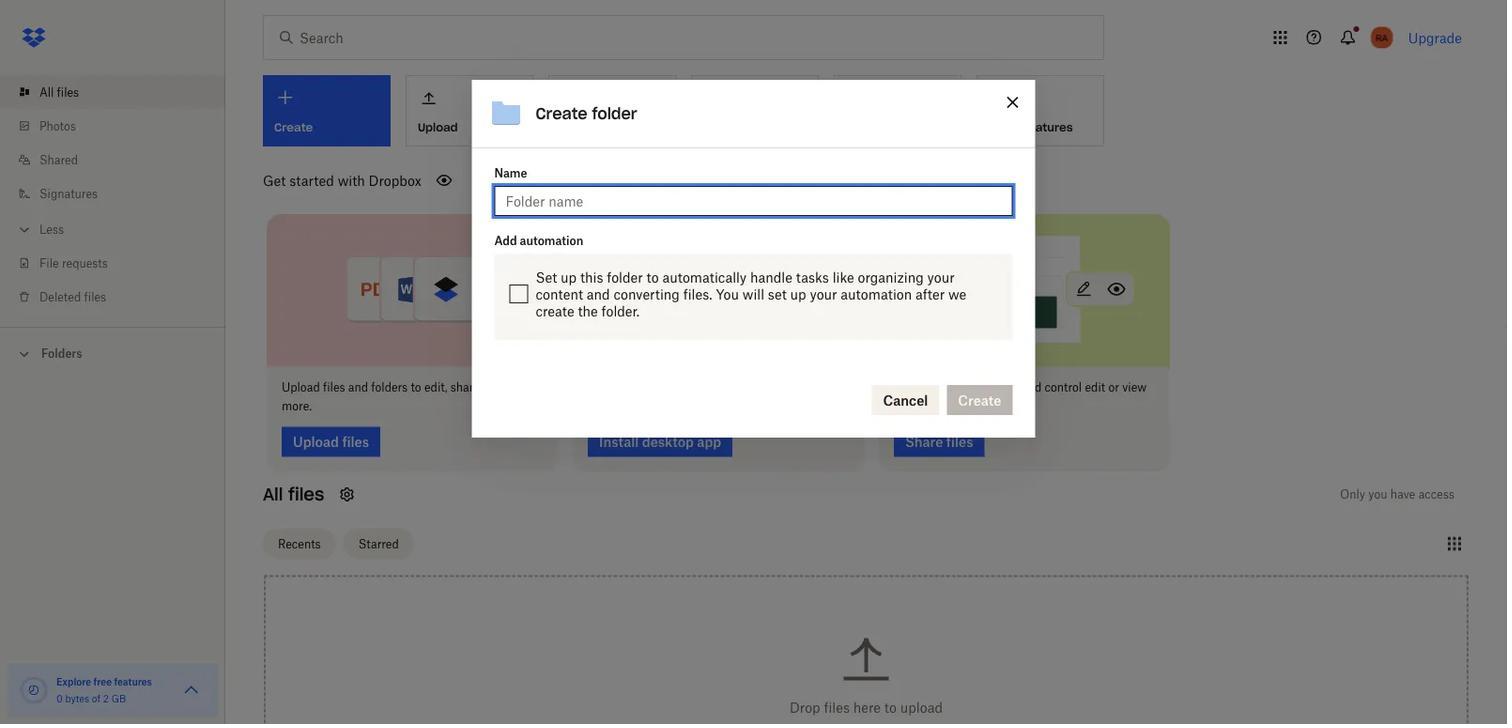Task type: describe. For each thing, give the bounding box(es) containing it.
you
[[1369, 488, 1388, 502]]

folder.
[[602, 303, 640, 319]]

deleted files
[[39, 290, 106, 304]]

free
[[94, 676, 112, 688]]

converting
[[614, 286, 680, 302]]

1 vertical spatial all
[[263, 484, 283, 505]]

share
[[894, 381, 926, 395]]

0 vertical spatial your
[[928, 269, 955, 285]]

to for folders
[[411, 381, 422, 395]]

files right the deleted
[[84, 290, 106, 304]]

files up recents button
[[288, 484, 324, 505]]

tasks
[[796, 269, 829, 285]]

Name text field
[[506, 191, 1002, 211]]

all inside list item
[[39, 85, 54, 99]]

get for get started with dropbox
[[263, 172, 286, 188]]

access.
[[894, 399, 933, 413]]

set up this folder to automatically handle tasks like organizing your content and converting files. you will set up your automation after we create the folder.
[[536, 269, 967, 319]]

with for files
[[954, 381, 978, 395]]

to for folder
[[647, 269, 659, 285]]

sign,
[[486, 381, 511, 395]]

create folder inside dialog
[[536, 104, 638, 123]]

photos
[[39, 119, 76, 133]]

more.
[[282, 399, 312, 413]]

create folder inside "button"
[[561, 120, 637, 135]]

all files inside all files link
[[39, 85, 79, 99]]

of
[[92, 693, 101, 705]]

0
[[56, 693, 63, 705]]

and inside share files with anyone and control edit or view access.
[[1022, 381, 1042, 395]]

only
[[1341, 488, 1366, 502]]

starred
[[359, 537, 399, 551]]

photos link
[[15, 109, 225, 143]]

explore free features 0 bytes of 2 gb
[[56, 676, 152, 705]]

cancel
[[884, 392, 929, 408]]

files inside list item
[[57, 85, 79, 99]]

or
[[1109, 381, 1120, 395]]

explore
[[56, 676, 91, 688]]

requests
[[62, 256, 108, 270]]

handle
[[751, 269, 793, 285]]

folder inside 'set up this folder to automatically handle tasks like organizing your content and converting files. you will set up your automation after we create the folder.'
[[607, 269, 643, 285]]

add automation
[[495, 234, 584, 248]]

file requests link
[[15, 246, 225, 280]]

signatures
[[39, 186, 98, 201]]

only you have access
[[1341, 488, 1455, 502]]

bytes
[[65, 693, 89, 705]]

automation inside 'set up this folder to automatically handle tasks like organizing your content and converting files. you will set up your automation after we create the folder.'
[[841, 286, 912, 302]]

0 horizontal spatial your
[[810, 286, 838, 302]]

have
[[1391, 488, 1416, 502]]

files inside share files with anyone and control edit or view access.
[[929, 381, 951, 395]]

signatures
[[1013, 120, 1074, 135]]

0 vertical spatial automation
[[520, 234, 584, 248]]

automatically
[[663, 269, 747, 285]]

recents
[[278, 537, 321, 551]]

drop
[[790, 699, 821, 715]]

signatures link
[[15, 177, 225, 210]]

files.
[[684, 286, 713, 302]]



Task type: locate. For each thing, give the bounding box(es) containing it.
less image
[[15, 220, 34, 239]]

2
[[103, 693, 109, 705]]

all up recents button
[[263, 484, 283, 505]]

0 horizontal spatial with
[[338, 172, 365, 188]]

1 horizontal spatial your
[[928, 269, 955, 285]]

create folder dialog
[[472, 80, 1036, 438]]

files left here in the bottom of the page
[[824, 699, 850, 715]]

with
[[338, 172, 365, 188], [954, 381, 978, 395]]

started
[[290, 172, 334, 188]]

here
[[854, 699, 881, 715]]

with left anyone
[[954, 381, 978, 395]]

0 vertical spatial all
[[39, 85, 54, 99]]

upload
[[901, 699, 943, 715]]

cancel button
[[872, 385, 940, 415]]

list
[[0, 64, 225, 327]]

file
[[39, 256, 59, 270]]

access
[[1419, 488, 1455, 502]]

add
[[495, 234, 517, 248]]

1 vertical spatial automation
[[841, 286, 912, 302]]

starred button
[[343, 529, 414, 559]]

folders
[[371, 381, 408, 395]]

upgrade
[[1409, 30, 1463, 46]]

get signatures button
[[977, 75, 1105, 147]]

1 horizontal spatial up
[[791, 286, 807, 302]]

get started with dropbox
[[263, 172, 422, 188]]

share files with anyone and control edit or view access.
[[894, 381, 1147, 413]]

gb
[[111, 693, 126, 705]]

all files up photos
[[39, 85, 79, 99]]

0 vertical spatial to
[[647, 269, 659, 285]]

will
[[743, 286, 765, 302]]

to inside 'set up this folder to automatically handle tasks like organizing your content and converting files. you will set up your automation after we create the folder.'
[[647, 269, 659, 285]]

with right started
[[338, 172, 365, 188]]

get left started
[[263, 172, 286, 188]]

recents button
[[263, 529, 336, 559]]

you
[[716, 286, 739, 302]]

upload files and folders to edit, share, sign, and more.
[[282, 381, 534, 413]]

create folder
[[536, 104, 638, 123], [561, 120, 637, 135]]

deleted
[[39, 290, 81, 304]]

folder
[[592, 104, 638, 123], [603, 120, 637, 135], [607, 269, 643, 285]]

quota usage element
[[19, 675, 49, 706]]

create
[[536, 104, 588, 123], [561, 120, 600, 135]]

files inside the upload files and folders to edit, share, sign, and more.
[[323, 381, 345, 395]]

1 horizontal spatial automation
[[841, 286, 912, 302]]

drop files here to upload
[[790, 699, 943, 715]]

all files up recents button
[[263, 484, 324, 505]]

upload
[[282, 381, 320, 395]]

0 vertical spatial get
[[989, 120, 1009, 135]]

1 horizontal spatial get
[[989, 120, 1009, 135]]

1 vertical spatial your
[[810, 286, 838, 302]]

1 vertical spatial with
[[954, 381, 978, 395]]

like
[[833, 269, 855, 285]]

up
[[561, 269, 577, 285], [791, 286, 807, 302]]

0 horizontal spatial to
[[411, 381, 422, 395]]

get left the signatures on the right of page
[[989, 120, 1009, 135]]

get for get signatures
[[989, 120, 1009, 135]]

get inside button
[[989, 120, 1009, 135]]

files right upload
[[323, 381, 345, 395]]

and inside 'set up this folder to automatically handle tasks like organizing your content and converting files. you will set up your automation after we create the folder.'
[[587, 286, 610, 302]]

create folder button
[[549, 75, 676, 147]]

and left control
[[1022, 381, 1042, 395]]

0 horizontal spatial get
[[263, 172, 286, 188]]

get signatures
[[989, 120, 1074, 135]]

deleted files link
[[15, 280, 225, 314]]

to
[[647, 269, 659, 285], [411, 381, 422, 395], [885, 699, 897, 715]]

1 vertical spatial to
[[411, 381, 422, 395]]

this
[[581, 269, 604, 285]]

0 vertical spatial up
[[561, 269, 577, 285]]

list containing all files
[[0, 64, 225, 327]]

files
[[57, 85, 79, 99], [84, 290, 106, 304], [323, 381, 345, 395], [929, 381, 951, 395], [288, 484, 324, 505], [824, 699, 850, 715]]

with inside share files with anyone and control edit or view access.
[[954, 381, 978, 395]]

automation down organizing
[[841, 286, 912, 302]]

1 vertical spatial all files
[[263, 484, 324, 505]]

automation
[[520, 234, 584, 248], [841, 286, 912, 302]]

set
[[536, 269, 557, 285]]

set
[[768, 286, 787, 302]]

0 vertical spatial all files
[[39, 85, 79, 99]]

edit
[[1086, 381, 1106, 395]]

and down this
[[587, 286, 610, 302]]

name
[[495, 166, 527, 180]]

automation up set
[[520, 234, 584, 248]]

0 horizontal spatial all
[[39, 85, 54, 99]]

control
[[1045, 381, 1082, 395]]

dropbox
[[369, 172, 422, 188]]

to left the 'edit,'
[[411, 381, 422, 395]]

1 horizontal spatial all files
[[263, 484, 324, 505]]

shared
[[39, 153, 78, 167]]

up right set
[[791, 286, 807, 302]]

all up photos
[[39, 85, 54, 99]]

1 vertical spatial up
[[791, 286, 807, 302]]

get
[[989, 120, 1009, 135], [263, 172, 286, 188]]

upgrade link
[[1409, 30, 1463, 46]]

features
[[114, 676, 152, 688]]

less
[[39, 222, 64, 236]]

view
[[1123, 381, 1147, 395]]

0 vertical spatial with
[[338, 172, 365, 188]]

all files list item
[[0, 75, 225, 109]]

2 vertical spatial to
[[885, 699, 897, 715]]

create inside "button"
[[561, 120, 600, 135]]

anyone
[[981, 381, 1019, 395]]

your up the after
[[928, 269, 955, 285]]

share,
[[451, 381, 482, 395]]

folders button
[[0, 339, 225, 367]]

and
[[587, 286, 610, 302], [348, 381, 368, 395], [514, 381, 534, 395], [1022, 381, 1042, 395]]

file requests
[[39, 256, 108, 270]]

create inside dialog
[[536, 104, 588, 123]]

files right share
[[929, 381, 951, 395]]

dropbox image
[[15, 19, 53, 56]]

create
[[536, 303, 575, 319]]

0 horizontal spatial all files
[[39, 85, 79, 99]]

0 horizontal spatial automation
[[520, 234, 584, 248]]

and left folders
[[348, 381, 368, 395]]

to inside the upload files and folders to edit, share, sign, and more.
[[411, 381, 422, 395]]

we
[[949, 286, 967, 302]]

1 horizontal spatial all
[[263, 484, 283, 505]]

0 horizontal spatial up
[[561, 269, 577, 285]]

folder inside "button"
[[603, 120, 637, 135]]

2 horizontal spatial to
[[885, 699, 897, 715]]

after
[[916, 286, 945, 302]]

your down tasks
[[810, 286, 838, 302]]

all files link
[[15, 75, 225, 109]]

1 horizontal spatial with
[[954, 381, 978, 395]]

with for started
[[338, 172, 365, 188]]

and right sign,
[[514, 381, 534, 395]]

1 vertical spatial get
[[263, 172, 286, 188]]

content
[[536, 286, 583, 302]]

the
[[578, 303, 598, 319]]

up up content
[[561, 269, 577, 285]]

all files
[[39, 85, 79, 99], [263, 484, 324, 505]]

edit,
[[425, 381, 448, 395]]

shared link
[[15, 143, 225, 177]]

to right here in the bottom of the page
[[885, 699, 897, 715]]

organizing
[[858, 269, 924, 285]]

your
[[928, 269, 955, 285], [810, 286, 838, 302]]

1 horizontal spatial to
[[647, 269, 659, 285]]

to up converting
[[647, 269, 659, 285]]

all
[[39, 85, 54, 99], [263, 484, 283, 505]]

files up photos
[[57, 85, 79, 99]]

folders
[[41, 347, 82, 361]]



Task type: vqa. For each thing, say whether or not it's contained in the screenshot.
control
yes



